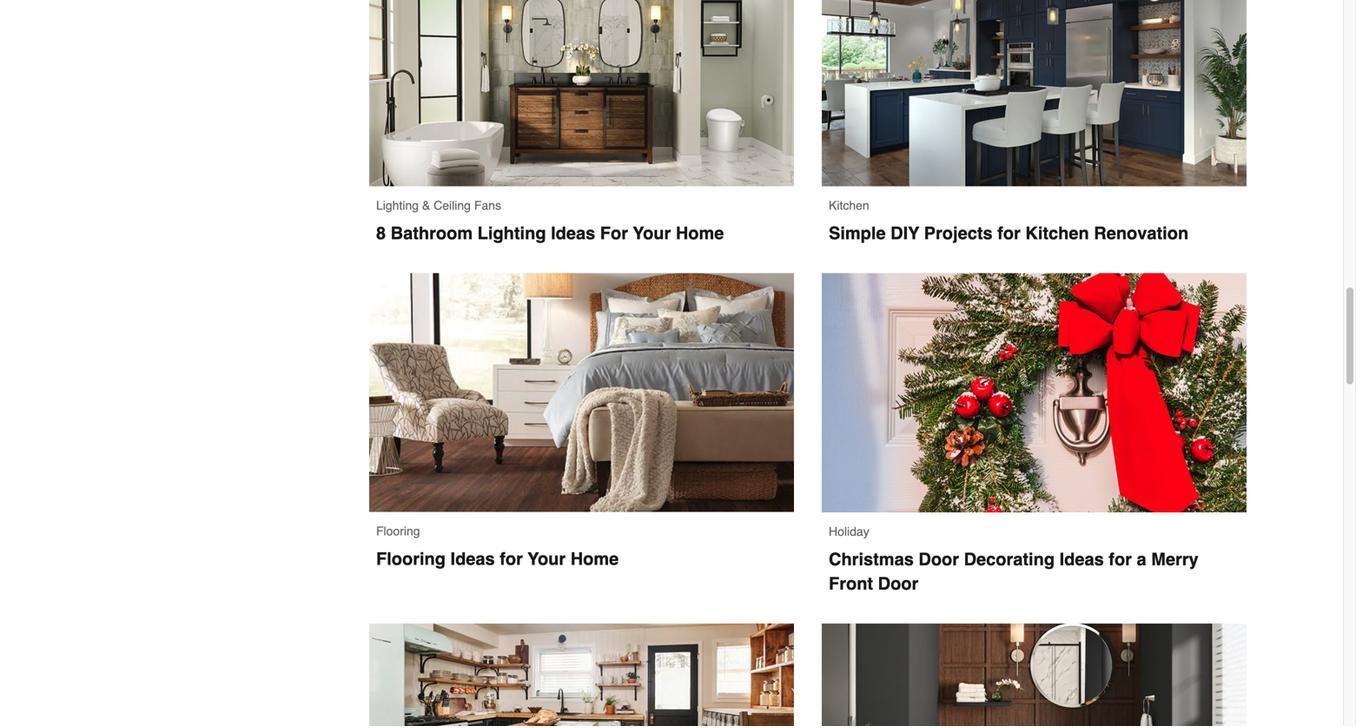 Task type: describe. For each thing, give the bounding box(es) containing it.
a kitchen with navy blue cabinets, two white waterfall islands and medium-tone brown wood floors. image
[[822, 0, 1247, 186]]

projects
[[925, 223, 993, 243]]

flooring for flooring ideas for your home
[[376, 549, 446, 569]]

0 vertical spatial door
[[919, 550, 960, 570]]

8 bathroom lighting ideas for your home
[[376, 223, 724, 243]]

for
[[600, 223, 628, 243]]

front
[[829, 574, 874, 594]]

merry
[[1152, 550, 1199, 570]]

1 vertical spatial kitchen
[[1026, 223, 1090, 243]]

a bathroom with wood paneling, a small black vanity, round mirror and white marble flooring. image
[[822, 624, 1247, 727]]

fans
[[474, 199, 502, 212]]

dark engineered flooring in a bedroom with camel brown bed, furniture and light gray comforter. image
[[369, 273, 794, 512]]

for inside christmas door decorating ideas for a merry front door
[[1109, 550, 1133, 570]]

a snowy evergreen wreath with pinecones, apples, berries and an offset red bow on a white door. image
[[822, 273, 1247, 513]]

a
[[1137, 550, 1147, 570]]

0 horizontal spatial for
[[500, 549, 523, 569]]

0 vertical spatial kitchen
[[829, 199, 870, 212]]

0 vertical spatial home
[[676, 223, 724, 243]]

&
[[422, 199, 431, 212]]

ceiling
[[434, 199, 471, 212]]

1 vertical spatial door
[[878, 574, 919, 594]]

christmas
[[829, 550, 914, 570]]

christmas door decorating ideas for a merry front door
[[829, 550, 1204, 594]]



Task type: locate. For each thing, give the bounding box(es) containing it.
1 vertical spatial your
[[528, 549, 566, 569]]

door
[[919, 550, 960, 570], [878, 574, 919, 594]]

renovation
[[1095, 223, 1189, 243]]

2 flooring from the top
[[376, 549, 446, 569]]

decorating
[[964, 550, 1055, 570]]

your
[[633, 223, 671, 243], [528, 549, 566, 569]]

1 vertical spatial lighting
[[478, 223, 546, 243]]

door right "christmas"
[[919, 550, 960, 570]]

1 horizontal spatial kitchen
[[1026, 223, 1090, 243]]

2 horizontal spatial ideas
[[1060, 550, 1105, 570]]

lighting down fans
[[478, 223, 546, 243]]

lighting & ceiling fans
[[376, 199, 502, 212]]

1 vertical spatial flooring
[[376, 549, 446, 569]]

home
[[676, 223, 724, 243], [571, 549, 619, 569]]

kitchen
[[829, 199, 870, 212], [1026, 223, 1090, 243]]

for
[[998, 223, 1021, 243], [500, 549, 523, 569], [1109, 550, 1133, 570]]

flooring
[[376, 525, 420, 539], [376, 549, 446, 569]]

1 horizontal spatial home
[[676, 223, 724, 243]]

lighting
[[376, 199, 419, 212], [478, 223, 546, 243]]

1 horizontal spatial lighting
[[478, 223, 546, 243]]

ideas for christmas door decorating ideas for a merry front door
[[1060, 550, 1105, 570]]

a farmhouse-style kitchen makeover featured on the weekender. image
[[369, 624, 794, 727]]

simple diy projects for kitchen renovation
[[829, 223, 1189, 243]]

a bathroom with black sconces on either side of double mirrors. image
[[369, 0, 794, 186]]

bathroom
[[391, 223, 473, 243]]

8
[[376, 223, 386, 243]]

0 horizontal spatial home
[[571, 549, 619, 569]]

flooring ideas for your home
[[376, 549, 619, 569]]

holiday
[[829, 525, 870, 539]]

1 horizontal spatial ideas
[[551, 223, 596, 243]]

ideas for 8 bathroom lighting ideas for your home
[[551, 223, 596, 243]]

diy
[[891, 223, 920, 243]]

lighting left &
[[376, 199, 419, 212]]

1 horizontal spatial for
[[998, 223, 1021, 243]]

simple
[[829, 223, 886, 243]]

0 horizontal spatial lighting
[[376, 199, 419, 212]]

2 horizontal spatial for
[[1109, 550, 1133, 570]]

0 horizontal spatial ideas
[[451, 549, 495, 569]]

0 vertical spatial flooring
[[376, 525, 420, 539]]

0 horizontal spatial your
[[528, 549, 566, 569]]

door down "christmas"
[[878, 574, 919, 594]]

1 horizontal spatial your
[[633, 223, 671, 243]]

ideas
[[551, 223, 596, 243], [451, 549, 495, 569], [1060, 550, 1105, 570]]

0 vertical spatial lighting
[[376, 199, 419, 212]]

1 vertical spatial home
[[571, 549, 619, 569]]

0 horizontal spatial kitchen
[[829, 199, 870, 212]]

kitchen up the simple at the top right of page
[[829, 199, 870, 212]]

0 vertical spatial your
[[633, 223, 671, 243]]

ideas inside christmas door decorating ideas for a merry front door
[[1060, 550, 1105, 570]]

1 flooring from the top
[[376, 525, 420, 539]]

kitchen left renovation
[[1026, 223, 1090, 243]]

flooring for flooring
[[376, 525, 420, 539]]



Task type: vqa. For each thing, say whether or not it's contained in the screenshot.


